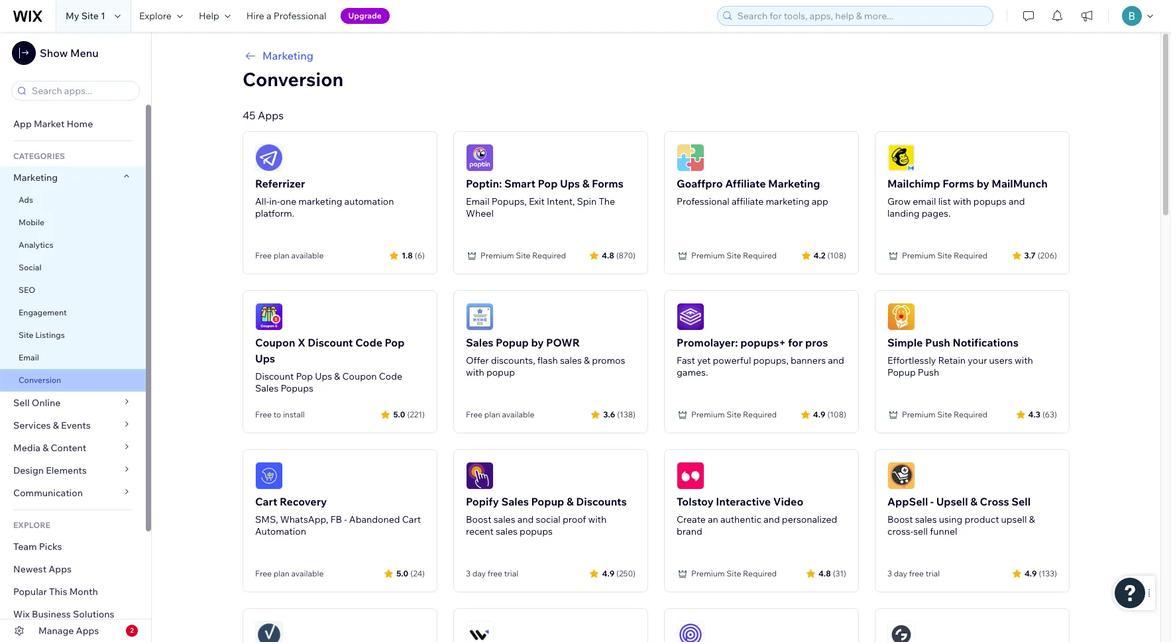 Task type: describe. For each thing, give the bounding box(es) containing it.
1 vertical spatial cart
[[402, 514, 421, 526]]

(250)
[[616, 568, 636, 578]]

interactive
[[716, 495, 771, 508]]

using
[[939, 514, 963, 526]]

trial for -
[[926, 569, 940, 579]]

automation
[[344, 196, 394, 207]]

45 apps
[[243, 109, 284, 122]]

popup inside sales popup by powr offer discounts, flash sales & promos with popup
[[496, 336, 529, 349]]

email inside poptin: smart pop ups & forms email popups, exit intent, spin the wheel
[[466, 196, 490, 207]]

sales popup by powr logo image
[[466, 303, 494, 331]]

cart recovery sms, whatsapp, fb - abandoned cart automation
[[255, 495, 421, 538]]

3.7 (206)
[[1024, 250, 1057, 260]]

4.8 for poptin: smart pop ups & forms
[[602, 250, 614, 260]]

free for cart recovery
[[255, 569, 272, 579]]

mobile
[[19, 217, 44, 227]]

coupon x discount code pop ups logo image
[[255, 303, 283, 331]]

0 vertical spatial discount
[[308, 336, 353, 349]]

upsell
[[1001, 514, 1027, 526]]

required for authentic
[[743, 569, 777, 579]]

manage apps
[[38, 625, 99, 637]]

(6)
[[415, 250, 425, 260]]

x
[[298, 336, 305, 349]]

sell inside "sidebar" element
[[13, 397, 30, 409]]

pop inside poptin: smart pop ups & forms email popups, exit intent, spin the wheel
[[538, 177, 558, 190]]

sales down popify
[[494, 514, 515, 526]]

email inside "sidebar" element
[[19, 353, 39, 363]]

sales inside sales popup by powr offer discounts, flash sales & promos with popup
[[466, 336, 493, 349]]

0 horizontal spatial marketing link
[[0, 166, 146, 189]]

3 day free trial for appsell
[[888, 569, 940, 579]]

fast
[[677, 355, 695, 367]]

product
[[965, 514, 999, 526]]

flash
[[537, 355, 558, 367]]

automation
[[255, 526, 306, 538]]

create
[[677, 514, 706, 526]]

landing
[[888, 207, 920, 219]]

yet
[[697, 355, 711, 367]]

social
[[19, 262, 41, 272]]

getsitecontrol popups & forms logo image
[[888, 621, 915, 642]]

pages.
[[922, 207, 951, 219]]

site for promolayer: popups+ for pros
[[727, 410, 741, 420]]

1 horizontal spatial pop
[[385, 336, 405, 349]]

wisernotify social proof app logo image
[[466, 621, 494, 642]]

newest
[[13, 563, 46, 575]]

sales inside coupon x discount code pop ups discount pop ups & coupon code sales popups
[[255, 382, 279, 394]]

team picks
[[13, 541, 62, 553]]

Search for tools, apps, help & more... field
[[733, 7, 989, 25]]

0 vertical spatial code
[[355, 336, 382, 349]]

popify sales popup & discounts boost sales and social proof with recent sales popups
[[466, 495, 627, 538]]

engagement
[[19, 308, 67, 317]]

proof
[[563, 514, 586, 526]]

install
[[283, 410, 305, 420]]

2 vertical spatial pop
[[296, 371, 313, 382]]

site listings
[[19, 330, 65, 340]]

1.8 (6)
[[402, 250, 425, 260]]

explore
[[139, 10, 172, 22]]

popups
[[281, 382, 314, 394]]

site for poptin: smart pop ups & forms
[[516, 251, 531, 260]]

required for marketing
[[743, 251, 777, 260]]

1.8
[[402, 250, 413, 260]]

mailchimp forms by mailmunch grow email list with popups and landing pages.
[[888, 177, 1048, 219]]

tolstoy interactive video logo image
[[677, 462, 705, 490]]

games.
[[677, 367, 708, 378]]

boost inside appsell - upsell & cross sell boost sales using product upsell & cross-sell funnel
[[888, 514, 913, 526]]

picks
[[39, 541, 62, 553]]

wix business solutions link
[[0, 603, 146, 626]]

5.0 for fb
[[397, 568, 408, 578]]

manage
[[38, 625, 74, 637]]

forms inside mailchimp forms by mailmunch grow email list with popups and landing pages.
[[943, 177, 974, 190]]

2 vertical spatial ups
[[315, 371, 332, 382]]

& right upsell
[[1029, 514, 1035, 526]]

premium site required for &
[[481, 251, 566, 260]]

this
[[49, 586, 67, 598]]

events
[[61, 420, 91, 432]]

show menu
[[40, 46, 99, 60]]

hire
[[246, 10, 264, 22]]

media & content
[[13, 442, 86, 454]]

popups & upsell by personizely logo image
[[677, 621, 705, 642]]

sales inside popify sales popup & discounts boost sales and social proof with recent sales popups
[[501, 495, 529, 508]]

marketing inside goaffpro affiliate marketing professional affiliate marketing app
[[766, 196, 810, 207]]

sales right recent
[[496, 526, 518, 538]]

app
[[13, 118, 32, 130]]

& inside popify sales popup & discounts boost sales and social proof with recent sales popups
[[567, 495, 574, 508]]

and inside tolstoy interactive video create an authentic and personalized brand
[[764, 514, 780, 526]]

with inside the simple push notifications effortlessly retain your users with popup push
[[1015, 355, 1033, 367]]

1 horizontal spatial marketing link
[[243, 48, 1070, 64]]

fb
[[330, 514, 342, 526]]

premium site required for affiliate
[[691, 251, 777, 260]]

(870)
[[616, 250, 636, 260]]

intent,
[[547, 196, 575, 207]]

free plan available for sms,
[[255, 569, 324, 579]]

5.0 for pop
[[393, 409, 405, 419]]

site left 1
[[81, 10, 99, 22]]

by for popup
[[531, 336, 544, 349]]

mailchimp
[[888, 177, 940, 190]]

affiliate
[[732, 196, 764, 207]]

premium site required for an
[[691, 569, 777, 579]]

(108) for goaffpro affiliate marketing
[[827, 250, 846, 260]]

sales inside sales popup by powr offer discounts, flash sales & promos with popup
[[560, 355, 582, 367]]

show menu button
[[12, 41, 99, 65]]

app market home link
[[0, 113, 146, 135]]

upgrade
[[348, 11, 382, 21]]

1 horizontal spatial marketing
[[262, 49, 313, 62]]

list
[[938, 196, 951, 207]]

available for one
[[291, 251, 324, 260]]

my
[[66, 10, 79, 22]]

sales popup by powr offer discounts, flash sales & promos with popup
[[466, 336, 625, 378]]

1
[[101, 10, 105, 22]]

popups inside popify sales popup & discounts boost sales and social proof with recent sales popups
[[520, 526, 553, 538]]

whatsapp,
[[280, 514, 328, 526]]

available for whatsapp,
[[291, 569, 324, 579]]

appsell - upsell & cross sell logo image
[[888, 462, 915, 490]]

with inside popify sales popup & discounts boost sales and social proof with recent sales popups
[[588, 514, 607, 526]]

powr
[[546, 336, 580, 349]]

promolayer: popups+ for pros logo image
[[677, 303, 705, 331]]

referrizer
[[255, 177, 305, 190]]

simple push notifications logo image
[[888, 303, 915, 331]]

4.3 (63)
[[1028, 409, 1057, 419]]

recent
[[466, 526, 494, 538]]

seo
[[19, 285, 35, 295]]

free for referrizer
[[255, 251, 272, 260]]

promolayer:
[[677, 336, 738, 349]]

notifications
[[953, 336, 1019, 349]]

premium site required for fast
[[691, 410, 777, 420]]

online
[[32, 397, 61, 409]]

social
[[536, 514, 561, 526]]

4.8 (31)
[[819, 568, 846, 578]]

spin
[[577, 196, 597, 207]]

sell
[[914, 526, 928, 538]]

seo link
[[0, 279, 146, 302]]

professional inside goaffpro affiliate marketing professional affiliate marketing app
[[677, 196, 730, 207]]

wix
[[13, 608, 30, 620]]

with inside mailchimp forms by mailmunch grow email list with popups and landing pages.
[[953, 196, 971, 207]]

site for tolstoy interactive video
[[727, 569, 741, 579]]

hire a professional
[[246, 10, 326, 22]]

1 vertical spatial push
[[918, 367, 939, 378]]

popify sales popup & discounts logo image
[[466, 462, 494, 490]]

sms,
[[255, 514, 278, 526]]

apps for newest apps
[[49, 563, 72, 575]]

premium for affiliate
[[691, 251, 725, 260]]

4.8 for tolstoy interactive video
[[819, 568, 831, 578]]

appsell - upsell & cross sell boost sales using product upsell & cross-sell funnel
[[888, 495, 1035, 538]]

elements
[[46, 465, 87, 477]]

mailmunch
[[992, 177, 1048, 190]]

premium site required for grow
[[902, 251, 988, 260]]

referrizer logo image
[[255, 144, 283, 172]]

offer
[[466, 355, 489, 367]]

& inside poptin: smart pop ups & forms email popups, exit intent, spin the wheel
[[582, 177, 590, 190]]

popular
[[13, 586, 47, 598]]

3 for appsell - upsell & cross sell
[[888, 569, 892, 579]]

by for forms
[[977, 177, 989, 190]]

& inside coupon x discount code pop ups discount pop ups & coupon code sales popups
[[334, 371, 340, 382]]

1 vertical spatial ups
[[255, 352, 275, 365]]

effortlessly
[[888, 355, 936, 367]]

trial for sales
[[504, 569, 518, 579]]

sell online link
[[0, 392, 146, 414]]

free for appsell
[[909, 569, 924, 579]]

popify
[[466, 495, 499, 508]]

social link
[[0, 257, 146, 279]]

site for mailchimp forms by mailmunch
[[937, 251, 952, 260]]

boost inside popify sales popup & discounts boost sales and social proof with recent sales popups
[[466, 514, 491, 526]]



Task type: locate. For each thing, give the bounding box(es) containing it.
2 marketing from the left
[[766, 196, 810, 207]]

0 horizontal spatial ups
[[255, 352, 275, 365]]

premium down effortlessly
[[902, 410, 936, 420]]

popups left proof at bottom
[[520, 526, 553, 538]]

app market home
[[13, 118, 93, 130]]

popups inside mailchimp forms by mailmunch grow email list with popups and landing pages.
[[974, 196, 1007, 207]]

professional
[[274, 10, 326, 22], [677, 196, 730, 207]]

45
[[243, 109, 255, 122]]

0 horizontal spatial boost
[[466, 514, 491, 526]]

app
[[812, 196, 828, 207]]

1 3 day free trial from the left
[[466, 569, 518, 579]]

premium site required down pages.
[[902, 251, 988, 260]]

4.3
[[1028, 409, 1041, 419]]

the
[[599, 196, 615, 207]]

solutions
[[73, 608, 114, 620]]

sidebar element
[[0, 32, 152, 642]]

marketing right one
[[299, 196, 342, 207]]

premium for an
[[691, 569, 725, 579]]

1 vertical spatial coupon
[[342, 371, 377, 382]]

1 horizontal spatial professional
[[677, 196, 730, 207]]

team picks link
[[0, 536, 146, 558]]

sales down powr
[[560, 355, 582, 367]]

and down pros
[[828, 355, 844, 367]]

4.9 left (133)
[[1025, 568, 1037, 578]]

& right popups
[[334, 371, 340, 382]]

1 vertical spatial sell
[[1012, 495, 1031, 508]]

communication link
[[0, 482, 146, 504]]

0 horizontal spatial free
[[488, 569, 502, 579]]

1 vertical spatial pop
[[385, 336, 405, 349]]

push down simple
[[918, 367, 939, 378]]

Search apps... field
[[28, 82, 135, 100]]

day down recent
[[472, 569, 486, 579]]

free down sell
[[909, 569, 924, 579]]

4.2
[[814, 250, 826, 260]]

and inside popify sales popup & discounts boost sales and social proof with recent sales popups
[[517, 514, 534, 526]]

1 marketing from the left
[[299, 196, 342, 207]]

required down mailchimp forms by mailmunch grow email list with popups and landing pages.
[[954, 251, 988, 260]]

cart up sms,
[[255, 495, 277, 508]]

1 horizontal spatial 4.9
[[813, 409, 826, 419]]

free plan available down the "automation"
[[255, 569, 324, 579]]

0 horizontal spatial discount
[[255, 371, 294, 382]]

sales up to
[[255, 382, 279, 394]]

mailchimp forms by mailmunch logo image
[[888, 144, 915, 172]]

2 horizontal spatial popup
[[888, 367, 916, 378]]

with down discounts
[[588, 514, 607, 526]]

5.0 left (24)
[[397, 568, 408, 578]]

media & content link
[[0, 437, 146, 459]]

4.8 (870)
[[602, 250, 636, 260]]

(31)
[[833, 568, 846, 578]]

0 vertical spatial free plan available
[[255, 251, 324, 260]]

& up product
[[971, 495, 978, 508]]

1 free from the left
[[488, 569, 502, 579]]

0 horizontal spatial sell
[[13, 397, 30, 409]]

premium for retain
[[902, 410, 936, 420]]

sales left using
[[915, 514, 937, 526]]

professional right a
[[274, 10, 326, 22]]

forms up list
[[943, 177, 974, 190]]

apps
[[258, 109, 284, 122], [49, 563, 72, 575], [76, 625, 99, 637]]

0 vertical spatial popup
[[496, 336, 529, 349]]

1 horizontal spatial 3 day free trial
[[888, 569, 940, 579]]

premium site required down retain
[[902, 410, 988, 420]]

required down 'affiliate'
[[743, 251, 777, 260]]

1 horizontal spatial free
[[909, 569, 924, 579]]

free for popify
[[488, 569, 502, 579]]

simple
[[888, 336, 923, 349]]

0 vertical spatial -
[[931, 495, 934, 508]]

by inside mailchimp forms by mailmunch grow email list with popups and landing pages.
[[977, 177, 989, 190]]

plan down 'popup'
[[484, 410, 500, 420]]

1 horizontal spatial coupon
[[342, 371, 377, 382]]

coupon right popups
[[342, 371, 377, 382]]

brand
[[677, 526, 702, 538]]

appsell
[[888, 495, 928, 508]]

content
[[51, 442, 86, 454]]

1 horizontal spatial 4.8
[[819, 568, 831, 578]]

premium for fast
[[691, 410, 725, 420]]

forms up the
[[592, 177, 624, 190]]

smart
[[504, 177, 536, 190]]

0 vertical spatial cart
[[255, 495, 277, 508]]

plan
[[274, 251, 290, 260], [484, 410, 500, 420], [274, 569, 290, 579]]

all-
[[255, 196, 269, 207]]

3.6
[[603, 409, 615, 419]]

business
[[32, 608, 71, 620]]

4.9 down "banners"
[[813, 409, 826, 419]]

design elements
[[13, 465, 87, 477]]

2 free from the left
[[909, 569, 924, 579]]

free to install
[[255, 410, 305, 420]]

popup up social at left
[[531, 495, 564, 508]]

2 horizontal spatial apps
[[258, 109, 284, 122]]

1 horizontal spatial popups
[[974, 196, 1007, 207]]

available down the platform.
[[291, 251, 324, 260]]

a
[[266, 10, 271, 22]]

1 (108) from the top
[[827, 250, 846, 260]]

3 day free trial down sell
[[888, 569, 940, 579]]

site down retain
[[937, 410, 952, 420]]

0 horizontal spatial professional
[[274, 10, 326, 22]]

1 vertical spatial by
[[531, 336, 544, 349]]

day
[[472, 569, 486, 579], [894, 569, 907, 579]]

platform.
[[255, 207, 294, 219]]

0 horizontal spatial 4.9
[[602, 568, 615, 578]]

marketing inside goaffpro affiliate marketing professional affiliate marketing app
[[768, 177, 820, 190]]

forms inside poptin: smart pop ups & forms email popups, exit intent, spin the wheel
[[592, 177, 624, 190]]

1 forms from the left
[[592, 177, 624, 190]]

goaffpro affiliate marketing logo image
[[677, 144, 705, 172]]

day down cross-
[[894, 569, 907, 579]]

premium site required for retain
[[902, 410, 988, 420]]

2 vertical spatial apps
[[76, 625, 99, 637]]

(133)
[[1039, 568, 1057, 578]]

1 horizontal spatial apps
[[76, 625, 99, 637]]

conversion link
[[0, 369, 146, 392]]

free plan available
[[255, 251, 324, 260], [466, 410, 534, 420], [255, 569, 324, 579]]

(221)
[[407, 409, 425, 419]]

forms
[[592, 177, 624, 190], [943, 177, 974, 190]]

2 3 from the left
[[888, 569, 892, 579]]

with inside sales popup by powr offer discounts, flash sales & promos with popup
[[466, 367, 484, 378]]

5.0 (24)
[[397, 568, 425, 578]]

1 vertical spatial email
[[19, 353, 39, 363]]

0 vertical spatial push
[[925, 336, 950, 349]]

free down the platform.
[[255, 251, 272, 260]]

sales inside appsell - upsell & cross sell boost sales using product upsell & cross-sell funnel
[[915, 514, 937, 526]]

premium down landing
[[902, 251, 936, 260]]

4.9 (250)
[[602, 568, 636, 578]]

site down 'affiliate'
[[727, 251, 741, 260]]

& left events
[[53, 420, 59, 432]]

2 day from the left
[[894, 569, 907, 579]]

free plan available for by
[[466, 410, 534, 420]]

discount up to
[[255, 371, 294, 382]]

1 vertical spatial plan
[[484, 410, 500, 420]]

0 horizontal spatial 4.8
[[602, 250, 614, 260]]

plan down the platform.
[[274, 251, 290, 260]]

by up flash
[[531, 336, 544, 349]]

1 vertical spatial free plan available
[[466, 410, 534, 420]]

popups+
[[740, 336, 786, 349]]

2 trial from the left
[[926, 569, 940, 579]]

4.8 left (31)
[[819, 568, 831, 578]]

1 day from the left
[[472, 569, 486, 579]]

ups
[[560, 177, 580, 190], [255, 352, 275, 365], [315, 371, 332, 382]]

onvoard email marketing logo image
[[255, 621, 283, 642]]

0 vertical spatial by
[[977, 177, 989, 190]]

and left social at left
[[517, 514, 534, 526]]

to
[[274, 410, 281, 420]]

analytics link
[[0, 234, 146, 257]]

0 vertical spatial marketing link
[[243, 48, 1070, 64]]

free plan available down the platform.
[[255, 251, 324, 260]]

premium for &
[[481, 251, 514, 260]]

menu
[[70, 46, 99, 60]]

0 vertical spatial email
[[466, 196, 490, 207]]

personalized
[[782, 514, 837, 526]]

sell inside appsell - upsell & cross sell boost sales using product upsell & cross-sell funnel
[[1012, 495, 1031, 508]]

3 day free trial for popify
[[466, 569, 518, 579]]

2 forms from the left
[[943, 177, 974, 190]]

1 horizontal spatial -
[[931, 495, 934, 508]]

2 vertical spatial popup
[[531, 495, 564, 508]]

popup inside popify sales popup & discounts boost sales and social proof with recent sales popups
[[531, 495, 564, 508]]

0 vertical spatial available
[[291, 251, 324, 260]]

- inside cart recovery sms, whatsapp, fb - abandoned cart automation
[[344, 514, 347, 526]]

affiliate
[[725, 177, 766, 190]]

0 vertical spatial 4.8
[[602, 250, 614, 260]]

email down site listings
[[19, 353, 39, 363]]

exit
[[529, 196, 545, 207]]

code
[[355, 336, 382, 349], [379, 371, 402, 382]]

conversion up 45 apps
[[243, 68, 344, 91]]

0 horizontal spatial cart
[[255, 495, 277, 508]]

0 vertical spatial sell
[[13, 397, 30, 409]]

upsell
[[936, 495, 968, 508]]

0 horizontal spatial conversion
[[19, 375, 61, 385]]

apps up this
[[49, 563, 72, 575]]

day for popify
[[472, 569, 486, 579]]

2 (108) from the top
[[827, 409, 846, 419]]

1 horizontal spatial sales
[[466, 336, 493, 349]]

1 vertical spatial code
[[379, 371, 402, 382]]

by inside sales popup by powr offer discounts, flash sales & promos with popup
[[531, 336, 544, 349]]

popups down mailmunch
[[974, 196, 1007, 207]]

plan for sms,
[[274, 569, 290, 579]]

users
[[989, 355, 1013, 367]]

by left mailmunch
[[977, 177, 989, 190]]

and down mailmunch
[[1009, 196, 1025, 207]]

and inside promolayer: popups+ for pros fast yet powerful popups, banners and games.
[[828, 355, 844, 367]]

one
[[280, 196, 296, 207]]

& left promos
[[584, 355, 590, 367]]

apps for manage apps
[[76, 625, 99, 637]]

cart recovery logo image
[[255, 462, 283, 490]]

2 horizontal spatial pop
[[538, 177, 558, 190]]

sell up upsell
[[1012, 495, 1031, 508]]

0 horizontal spatial 3 day free trial
[[466, 569, 518, 579]]

premium down wheel
[[481, 251, 514, 260]]

site down pages.
[[937, 251, 952, 260]]

2 vertical spatial plan
[[274, 569, 290, 579]]

0 vertical spatial professional
[[274, 10, 326, 22]]

email
[[466, 196, 490, 207], [19, 353, 39, 363]]

ups up intent,
[[560, 177, 580, 190]]

0 horizontal spatial day
[[472, 569, 486, 579]]

& up spin
[[582, 177, 590, 190]]

1 vertical spatial sales
[[255, 382, 279, 394]]

apps down solutions
[[76, 625, 99, 637]]

0 horizontal spatial marketing
[[13, 172, 58, 184]]

0 vertical spatial sales
[[466, 336, 493, 349]]

4.9 left the (250)
[[602, 568, 615, 578]]

free plan available down 'popup'
[[466, 410, 534, 420]]

email down poptin:
[[466, 196, 490, 207]]

recovery
[[280, 495, 327, 508]]

premium for grow
[[902, 251, 936, 260]]

required for your
[[954, 410, 988, 420]]

1 horizontal spatial marketing
[[766, 196, 810, 207]]

ups right popups
[[315, 371, 332, 382]]

0 horizontal spatial trial
[[504, 569, 518, 579]]

with right list
[[953, 196, 971, 207]]

1 horizontal spatial by
[[977, 177, 989, 190]]

3 for popify sales popup & discounts
[[466, 569, 471, 579]]

newest apps
[[13, 563, 72, 575]]

0 vertical spatial coupon
[[255, 336, 295, 349]]

0 horizontal spatial popup
[[496, 336, 529, 349]]

0 horizontal spatial coupon
[[255, 336, 295, 349]]

1 vertical spatial -
[[344, 514, 347, 526]]

1 vertical spatial discount
[[255, 371, 294, 382]]

my site 1
[[66, 10, 105, 22]]

site down the powerful
[[727, 410, 741, 420]]

1 vertical spatial 4.8
[[819, 568, 831, 578]]

goaffpro affiliate marketing professional affiliate marketing app
[[677, 177, 828, 207]]

free down recent
[[488, 569, 502, 579]]

1 horizontal spatial boost
[[888, 514, 913, 526]]

free down offer
[[466, 410, 483, 420]]

communication
[[13, 487, 85, 499]]

&
[[582, 177, 590, 190], [584, 355, 590, 367], [334, 371, 340, 382], [53, 420, 59, 432], [43, 442, 49, 454], [567, 495, 574, 508], [971, 495, 978, 508], [1029, 514, 1035, 526]]

coupon left x
[[255, 336, 295, 349]]

1 vertical spatial apps
[[49, 563, 72, 575]]

1 vertical spatial conversion
[[19, 375, 61, 385]]

& right media
[[43, 442, 49, 454]]

1 horizontal spatial ups
[[315, 371, 332, 382]]

ups inside poptin: smart pop ups & forms email popups, exit intent, spin the wheel
[[560, 177, 580, 190]]

marketing down categories
[[13, 172, 58, 184]]

3 down recent
[[466, 569, 471, 579]]

site for simple push notifications
[[937, 410, 952, 420]]

required for yet
[[743, 410, 777, 420]]

and inside mailchimp forms by mailmunch grow email list with popups and landing pages.
[[1009, 196, 1025, 207]]

premium down brand
[[691, 569, 725, 579]]

- left upsell
[[931, 495, 934, 508]]

sales up offer
[[466, 336, 493, 349]]

1 horizontal spatial email
[[466, 196, 490, 207]]

professional down the goaffpro
[[677, 196, 730, 207]]

(108) for promolayer: popups+ for pros
[[827, 409, 846, 419]]

video
[[773, 495, 804, 508]]

analytics
[[19, 240, 53, 250]]

required down intent,
[[532, 251, 566, 260]]

poptin: smart pop ups & forms logo image
[[466, 144, 494, 172]]

1 horizontal spatial discount
[[308, 336, 353, 349]]

required down your
[[954, 410, 988, 420]]

- inside appsell - upsell & cross sell boost sales using product upsell & cross-sell funnel
[[931, 495, 934, 508]]

services
[[13, 420, 51, 432]]

marketing up app
[[768, 177, 820, 190]]

4.9 for promolayer: popups+ for pros
[[813, 409, 826, 419]]

sales right popify
[[501, 495, 529, 508]]

with left 'popup'
[[466, 367, 484, 378]]

conversion
[[243, 68, 344, 91], [19, 375, 61, 385]]

site down authentic
[[727, 569, 741, 579]]

push up retain
[[925, 336, 950, 349]]

4.2 (108)
[[814, 250, 846, 260]]

marketing left app
[[766, 196, 810, 207]]

premium site required down authentic
[[691, 569, 777, 579]]

4.9 (108)
[[813, 409, 846, 419]]

and down video
[[764, 514, 780, 526]]

discounts
[[576, 495, 627, 508]]

0 horizontal spatial marketing
[[299, 196, 342, 207]]

site left listings
[[19, 330, 33, 340]]

grow
[[888, 196, 911, 207]]

& inside sales popup by powr offer discounts, flash sales & promos with popup
[[584, 355, 590, 367]]

4.9 for popify sales popup & discounts
[[602, 568, 615, 578]]

0 vertical spatial (108)
[[827, 250, 846, 260]]

2 horizontal spatial ups
[[560, 177, 580, 190]]

2 boost from the left
[[888, 514, 913, 526]]

site inside "sidebar" element
[[19, 330, 33, 340]]

ads
[[19, 195, 33, 205]]

2 vertical spatial available
[[291, 569, 324, 579]]

1 vertical spatial marketing link
[[0, 166, 146, 189]]

free for coupon x discount code pop ups
[[255, 410, 272, 420]]

2 vertical spatial sales
[[501, 495, 529, 508]]

0 vertical spatial popups
[[974, 196, 1007, 207]]

simple push notifications effortlessly retain your users with popup push
[[888, 336, 1033, 378]]

coupon x discount code pop ups discount pop ups & coupon code sales popups
[[255, 336, 405, 394]]

marketing inside "referrizer all-in-one marketing automation platform."
[[299, 196, 342, 207]]

1 horizontal spatial forms
[[943, 177, 974, 190]]

abandoned
[[349, 514, 400, 526]]

2 horizontal spatial sales
[[501, 495, 529, 508]]

4.9 for appsell - upsell & cross sell
[[1025, 568, 1037, 578]]

pros
[[805, 336, 828, 349]]

day for appsell
[[894, 569, 907, 579]]

2 horizontal spatial marketing
[[768, 177, 820, 190]]

4.8 left (870)
[[602, 250, 614, 260]]

0 vertical spatial conversion
[[243, 68, 344, 91]]

5.0
[[393, 409, 405, 419], [397, 568, 408, 578]]

plan down the "automation"
[[274, 569, 290, 579]]

cart right abandoned
[[402, 514, 421, 526]]

wheel
[[466, 207, 494, 219]]

0 horizontal spatial email
[[19, 353, 39, 363]]

discount right x
[[308, 336, 353, 349]]

marketing
[[262, 49, 313, 62], [13, 172, 58, 184], [768, 177, 820, 190]]

3.7
[[1024, 250, 1036, 260]]

popups,
[[753, 355, 789, 367]]

0 vertical spatial plan
[[274, 251, 290, 260]]

conversion inside "sidebar" element
[[19, 375, 61, 385]]

1 vertical spatial popup
[[888, 367, 916, 378]]

goaffpro
[[677, 177, 723, 190]]

hire a professional link
[[238, 0, 334, 32]]

required for forms
[[532, 251, 566, 260]]

ads link
[[0, 189, 146, 211]]

popup inside the simple push notifications effortlessly retain your users with popup push
[[888, 367, 916, 378]]

available down the "automation"
[[291, 569, 324, 579]]

apps for 45 apps
[[258, 109, 284, 122]]

boost down appsell
[[888, 514, 913, 526]]

plan for by
[[484, 410, 500, 420]]

1 vertical spatial available
[[502, 410, 534, 420]]

marketing inside "sidebar" element
[[13, 172, 58, 184]]

1 trial from the left
[[504, 569, 518, 579]]

0 vertical spatial ups
[[560, 177, 580, 190]]

free plan available for in-
[[255, 251, 324, 260]]

marketing down hire a professional
[[262, 49, 313, 62]]

2 horizontal spatial 4.9
[[1025, 568, 1037, 578]]

popups,
[[492, 196, 527, 207]]

plan for in-
[[274, 251, 290, 260]]

free
[[255, 251, 272, 260], [255, 410, 272, 420], [466, 410, 483, 420], [255, 569, 272, 579]]

0 horizontal spatial sales
[[255, 382, 279, 394]]

0 horizontal spatial forms
[[592, 177, 624, 190]]

1 3 from the left
[[466, 569, 471, 579]]

-
[[931, 495, 934, 508], [344, 514, 347, 526]]

site for goaffpro affiliate marketing
[[727, 251, 741, 260]]

1 horizontal spatial 3
[[888, 569, 892, 579]]

boost down popify
[[466, 514, 491, 526]]

1 horizontal spatial day
[[894, 569, 907, 579]]

ups down coupon x discount code pop ups logo
[[255, 352, 275, 365]]

& up proof at bottom
[[567, 495, 574, 508]]

available for powr
[[502, 410, 534, 420]]

1 horizontal spatial cart
[[402, 514, 421, 526]]

1 horizontal spatial popup
[[531, 495, 564, 508]]

1 horizontal spatial conversion
[[243, 68, 344, 91]]

2 3 day free trial from the left
[[888, 569, 940, 579]]

1 boost from the left
[[466, 514, 491, 526]]

services & events
[[13, 420, 91, 432]]

with right users
[[1015, 355, 1033, 367]]

premium down games.
[[691, 410, 725, 420]]

required down authentic
[[743, 569, 777, 579]]

0 horizontal spatial pop
[[296, 371, 313, 382]]

free for sales popup by powr
[[466, 410, 483, 420]]

premium site required down the powerful
[[691, 410, 777, 420]]

required for email
[[954, 251, 988, 260]]

cross-
[[888, 526, 914, 538]]



Task type: vqa. For each thing, say whether or not it's contained in the screenshot.


